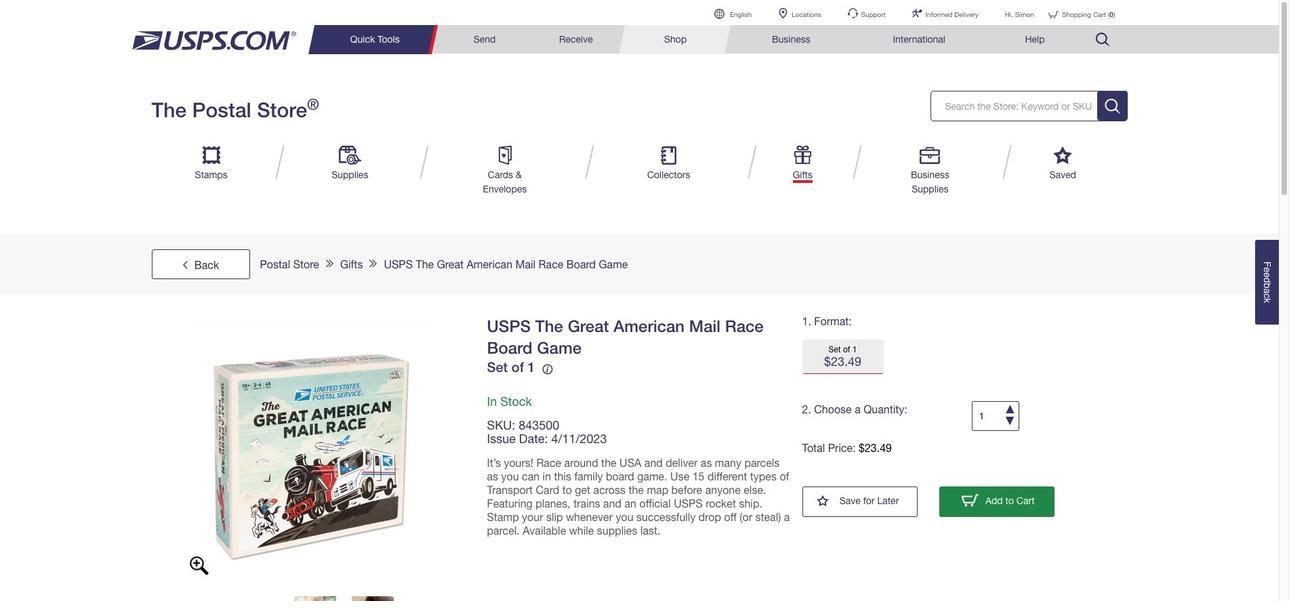 Task type: describe. For each thing, give the bounding box(es) containing it.
1  image from the left
[[791, 146, 814, 165]]

back to top image
[[1240, 584, 1279, 601]]

2  image from the left
[[1051, 146, 1074, 165]]



Task type: vqa. For each thing, say whether or not it's contained in the screenshot.
Fancy Dots Notecards image
no



Task type: locate. For each thing, give the bounding box(es) containing it.
Search the Store: Keyword or SKU text field
[[932, 92, 1129, 121]]

4  image from the left
[[657, 146, 680, 165]]

zoom image
[[189, 556, 209, 576]]

None number field
[[972, 401, 1019, 431]]

0 horizontal spatial  image
[[791, 146, 814, 165]]

 image
[[200, 146, 223, 165], [338, 146, 361, 165], [493, 146, 516, 165], [657, 146, 680, 165], [919, 146, 942, 165]]

3  image from the left
[[493, 146, 516, 165]]

None submit
[[1097, 91, 1127, 121]]

 image
[[791, 146, 814, 165], [1051, 146, 1074, 165]]

1 horizontal spatial  image
[[1051, 146, 1074, 165]]

1  image from the left
[[200, 146, 223, 165]]

2  image from the left
[[338, 146, 361, 165]]

usps the great american mail race board game image
[[189, 325, 440, 576]]

5  image from the left
[[919, 146, 942, 165]]

image of usps.com logo. image
[[131, 31, 296, 50]]

menu bar
[[316, 25, 1129, 54]]



